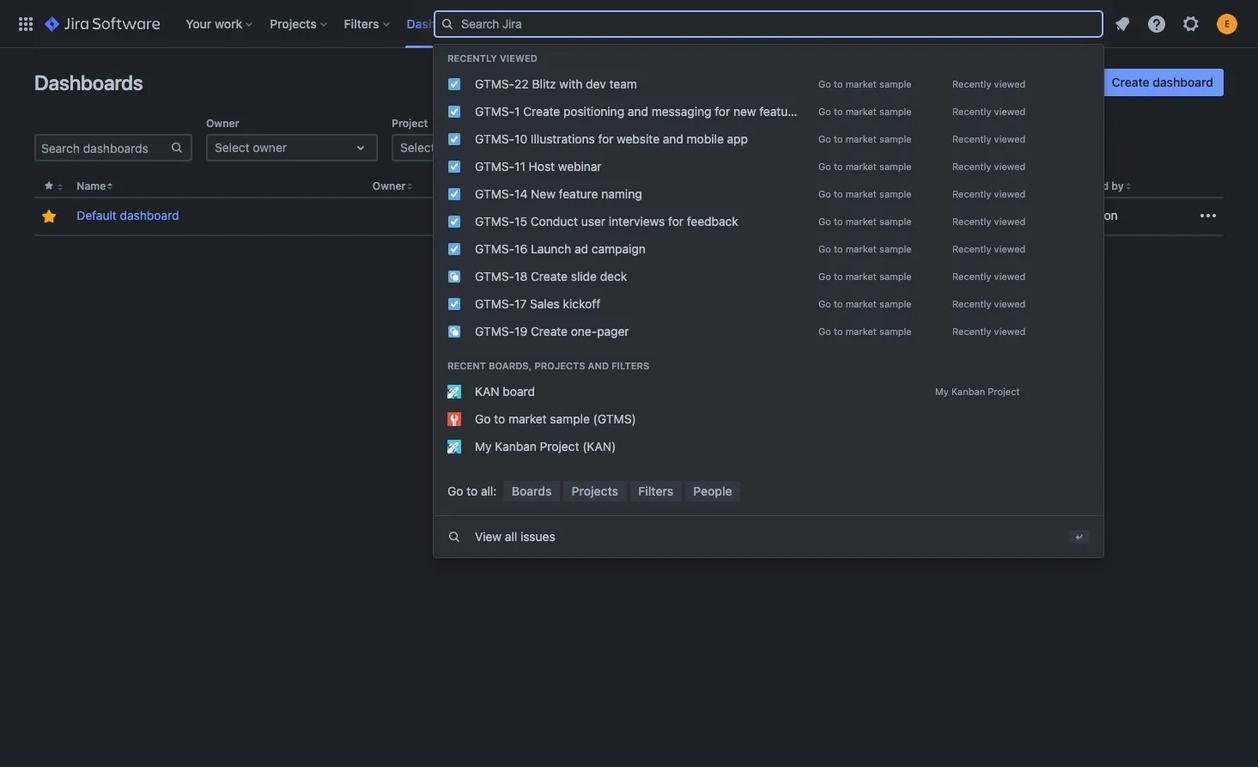 Task type: describe. For each thing, give the bounding box(es) containing it.
1 vertical spatial dashboards
[[34, 70, 143, 95]]

app
[[727, 131, 748, 146]]

0 horizontal spatial for
[[598, 131, 614, 146]]

Search Jira field
[[434, 10, 1104, 37]]

illustrations
[[531, 131, 595, 146]]

recent boards, projects and filters
[[448, 360, 650, 371]]

editors
[[835, 180, 870, 192]]

2 vertical spatial for
[[669, 214, 684, 228]]

select for select owner
[[215, 140, 250, 155]]

open image for group
[[722, 137, 742, 158]]

people
[[694, 484, 733, 498]]

gtms- for 1
[[475, 104, 515, 118]]

Owner text field
[[215, 139, 218, 156]]

11
[[515, 159, 526, 173]]

kanban for my kanban project (kan)
[[495, 439, 537, 453]]

primary element
[[10, 0, 932, 48]]

ad
[[575, 241, 589, 256]]

with
[[560, 76, 583, 91]]

banner containing your work
[[0, 0, 1259, 558]]

open image
[[536, 137, 557, 158]]

create for create
[[636, 16, 674, 31]]

go to all:
[[448, 484, 497, 498]]

select group
[[586, 140, 657, 155]]

4 go to market sample from the top
[[819, 160, 912, 171]]

gtms-14  new feature naming
[[475, 186, 642, 201]]

0 vertical spatial feature
[[760, 104, 799, 118]]

dev
[[586, 76, 606, 91]]

campaign
[[592, 241, 646, 256]]

board
[[503, 384, 535, 398]]

5 go to market sample from the top
[[819, 188, 912, 199]]

starred
[[1071, 180, 1109, 192]]

1 go to market sample from the top
[[819, 78, 912, 89]]

go to market sample (gtms) link
[[434, 405, 1104, 433]]

conduct
[[531, 214, 578, 228]]

projects inside projects popup button
[[270, 16, 317, 31]]

viewers
[[598, 180, 638, 192]]

1 vertical spatial and
[[663, 131, 684, 146]]

more image
[[1199, 205, 1219, 226]]

view
[[475, 530, 502, 544]]

0 horizontal spatial feature
[[559, 186, 598, 201]]

view all issues
[[475, 530, 556, 544]]

create dashboard button
[[1102, 69, 1224, 96]]

gtms- for 10
[[475, 131, 515, 146]]

projects link
[[564, 481, 627, 502]]

website
[[617, 131, 660, 146]]

notifications image
[[1113, 13, 1133, 34]]

select project
[[400, 140, 478, 155]]

gtms-11  host webinar
[[475, 159, 602, 173]]

gtms-15  conduct user interviews for feedback
[[475, 214, 739, 228]]

9 go to market sample from the top
[[819, 298, 912, 309]]

7 go to market sample from the top
[[819, 243, 912, 254]]

new
[[734, 104, 757, 118]]

create for create dashboard
[[1112, 75, 1150, 89]]

0 horizontal spatial project
[[392, 117, 428, 130]]

private
[[866, 208, 904, 223]]

projects button
[[265, 10, 334, 37]]

interviews
[[609, 214, 665, 228]]

your profile and settings image
[[1218, 13, 1238, 34]]

kanban for my kanban project
[[952, 385, 986, 397]]

boards
[[512, 484, 552, 498]]

person
[[1080, 208, 1119, 223]]

group
[[624, 140, 657, 155]]

1 inside banner
[[515, 104, 520, 118]]

2 go to market sample from the top
[[819, 105, 912, 116]]

your work
[[186, 16, 243, 31]]

select for select project
[[400, 140, 435, 155]]

gtms- for 11
[[475, 159, 515, 173]]

appswitcher icon image
[[15, 13, 36, 34]]

dashboard for create dashboard
[[1153, 75, 1214, 89]]

Project text field
[[400, 139, 404, 156]]

your
[[186, 16, 212, 31]]

team
[[610, 76, 637, 91]]

gtms- for 15
[[475, 214, 515, 228]]

gtms-22  blitz with dev team
[[475, 76, 637, 91]]

1 vertical spatial projects
[[535, 360, 586, 371]]

search image
[[441, 17, 455, 31]]

by
[[1112, 180, 1125, 192]]

positioning
[[564, 104, 625, 118]]

help image
[[1147, 13, 1168, 34]]

6 go to market sample from the top
[[819, 215, 912, 226]]

my for my kanban project (kan)
[[475, 439, 492, 453]]

my for my kanban project
[[936, 385, 949, 397]]

naming
[[602, 186, 642, 201]]

10 go to market sample from the top
[[819, 325, 912, 336]]

16
[[515, 241, 528, 256]]

boards link
[[504, 481, 560, 502]]

people link
[[686, 481, 741, 502]]

Search dashboards text field
[[36, 136, 170, 160]]

my kanban project (kan) link
[[434, 433, 1104, 460]]

14
[[515, 186, 528, 201]]

view all issues link
[[434, 517, 1104, 558]]

work
[[215, 16, 243, 31]]

select for select group
[[586, 140, 621, 155]]

feedback
[[687, 214, 739, 228]]

group
[[577, 117, 608, 130]]

launch
[[531, 241, 572, 256]]



Task type: vqa. For each thing, say whether or not it's contained in the screenshot.
Time related to Time stamp
no



Task type: locate. For each thing, give the bounding box(es) containing it.
filters inside "popup button"
[[344, 16, 379, 31]]

recently viewed
[[448, 52, 538, 63], [953, 78, 1026, 89], [953, 105, 1026, 116], [953, 133, 1026, 144], [953, 160, 1026, 171], [953, 188, 1026, 199], [953, 215, 1026, 226], [953, 243, 1026, 254], [953, 270, 1026, 281], [953, 298, 1026, 309], [953, 325, 1026, 336]]

project for my kanban project (kan)
[[540, 439, 580, 453]]

filters link
[[630, 481, 682, 502]]

create inside button
[[636, 16, 674, 31]]

dashboard inside create dashboard button
[[1153, 75, 1214, 89]]

3 select from the left
[[586, 140, 621, 155]]

projects right work
[[270, 16, 317, 31]]

0 horizontal spatial kanban
[[495, 439, 537, 453]]

select
[[215, 140, 250, 155], [400, 140, 435, 155], [586, 140, 621, 155]]

owner up owner text field
[[206, 117, 239, 130]]

gtms- left the 'blitz'
[[475, 76, 515, 91]]

gtms- down 15 at the top of the page
[[475, 241, 515, 256]]

all
[[505, 530, 518, 544]]

banner
[[0, 0, 1259, 558]]

owner
[[206, 117, 239, 130], [373, 180, 406, 192]]

gtms-1  create positioning and messaging for new feature
[[475, 104, 799, 118]]

2 horizontal spatial project
[[988, 385, 1020, 397]]

1 vertical spatial kanban
[[495, 439, 537, 453]]

1 horizontal spatial open image
[[722, 137, 742, 158]]

dashboard right default
[[120, 208, 179, 223]]

open image left project text box
[[351, 137, 371, 158]]

settings image
[[1181, 13, 1202, 34]]

select left project on the left of page
[[400, 140, 435, 155]]

5 gtms- from the top
[[475, 186, 515, 201]]

1
[[515, 104, 520, 118], [1071, 208, 1077, 223]]

and
[[628, 104, 649, 118], [663, 131, 684, 146], [588, 360, 609, 371]]

filters
[[344, 16, 379, 31], [612, 360, 650, 371], [639, 484, 674, 498]]

recent
[[448, 360, 486, 371]]

star default dashboard image
[[38, 206, 59, 227]]

1 gtms- from the top
[[475, 76, 515, 91]]

dashboards up the search dashboards text field on the left top
[[34, 70, 143, 95]]

0 horizontal spatial select
[[215, 140, 250, 155]]

my kanban project
[[936, 385, 1020, 397]]

1 horizontal spatial project
[[540, 439, 580, 453]]

open image for owner
[[351, 137, 371, 158]]

1 inside dashboards details element
[[1071, 208, 1077, 223]]

name button
[[77, 180, 106, 192]]

public
[[629, 208, 663, 223]]

1 vertical spatial create
[[1112, 75, 1150, 89]]

1 horizontal spatial create
[[636, 16, 674, 31]]

1 vertical spatial my
[[475, 439, 492, 453]]

8 go to market sample from the top
[[819, 270, 912, 281]]

kan board
[[475, 384, 535, 398]]

0 vertical spatial filters
[[344, 16, 379, 31]]

1 select from the left
[[215, 140, 250, 155]]

1 horizontal spatial select
[[400, 140, 435, 155]]

1 horizontal spatial for
[[669, 214, 684, 228]]

owner down project text box
[[373, 180, 406, 192]]

1 open image from the left
[[351, 137, 371, 158]]

project for my kanban project
[[988, 385, 1020, 397]]

1 vertical spatial project
[[988, 385, 1020, 397]]

dashboard down 'settings' icon
[[1153, 75, 1214, 89]]

projects inside projects link
[[572, 484, 619, 498]]

1 vertical spatial feature
[[559, 186, 598, 201]]

gtms-10  illustrations for website and mobile app
[[475, 131, 748, 146]]

1 up 10
[[515, 104, 520, 118]]

owner
[[253, 140, 287, 155]]

1 vertical spatial for
[[598, 131, 614, 146]]

view all issues image
[[448, 530, 461, 544]]

projects up board
[[535, 360, 586, 371]]

all:
[[481, 484, 497, 498]]

feature right new
[[760, 104, 799, 118]]

gtms-
[[475, 76, 515, 91], [475, 104, 515, 118], [475, 131, 515, 146], [475, 159, 515, 173], [475, 186, 515, 201], [475, 214, 515, 228], [475, 241, 515, 256]]

2 select from the left
[[400, 140, 435, 155]]

default dashboard link
[[77, 207, 179, 224]]

1 horizontal spatial owner
[[373, 180, 406, 192]]

go to market sample (gtms)
[[475, 411, 636, 426]]

0 vertical spatial projects
[[270, 16, 317, 31]]

gtms- for 14
[[475, 186, 515, 201]]

filters up (gtms)
[[612, 360, 650, 371]]

dashboards details element
[[34, 175, 1224, 236]]

dashboard inside default dashboard link
[[120, 208, 179, 223]]

1 person
[[1071, 208, 1119, 223]]

webinar
[[558, 159, 602, 173]]

3 go to market sample from the top
[[819, 133, 912, 144]]

project
[[439, 140, 478, 155]]

create inside button
[[1112, 75, 1150, 89]]

gtms- down 10
[[475, 159, 515, 173]]

default dashboard
[[77, 208, 179, 223]]

0 horizontal spatial owner
[[206, 117, 239, 130]]

go
[[819, 78, 832, 89], [819, 105, 832, 116], [819, 133, 832, 144], [819, 160, 832, 171], [819, 188, 832, 199], [819, 215, 832, 226], [819, 243, 832, 254], [819, 270, 832, 281], [819, 298, 832, 309], [819, 325, 832, 336], [475, 411, 491, 426], [448, 484, 464, 498]]

1 vertical spatial filters
[[612, 360, 650, 371]]

for down group
[[598, 131, 614, 146]]

select owner
[[215, 140, 287, 155]]

0 vertical spatial and
[[628, 104, 649, 118]]

(gtms)
[[593, 411, 636, 426]]

for
[[715, 104, 731, 118], [598, 131, 614, 146], [669, 214, 684, 228]]

select left "owner"
[[215, 140, 250, 155]]

0 horizontal spatial my
[[475, 439, 492, 453]]

starred by
[[1071, 180, 1125, 192]]

and up (gtms)
[[588, 360, 609, 371]]

my kanban project (kan)
[[475, 439, 616, 453]]

issues
[[521, 530, 556, 544]]

0 vertical spatial dashboards
[[407, 16, 475, 31]]

0 horizontal spatial 1
[[515, 104, 520, 118]]

(kan)
[[583, 439, 616, 453]]

0 horizontal spatial open image
[[351, 137, 371, 158]]

gtms- for 22
[[475, 76, 515, 91]]

gtms- up 10
[[475, 104, 515, 118]]

4 gtms- from the top
[[475, 159, 515, 173]]

15
[[515, 214, 528, 228]]

7 gtms- from the top
[[475, 241, 515, 256]]

dashboards inside popup button
[[407, 16, 475, 31]]

1 horizontal spatial my
[[936, 385, 949, 397]]

new
[[531, 186, 556, 201]]

boards,
[[489, 360, 532, 371]]

host
[[529, 159, 555, 173]]

gtms-16  launch ad campaign
[[475, 241, 646, 256]]

2 horizontal spatial for
[[715, 104, 731, 118]]

0 vertical spatial kanban
[[952, 385, 986, 397]]

dashboards right filters "popup button"
[[407, 16, 475, 31]]

filters left the people
[[639, 484, 674, 498]]

filters right projects popup button
[[344, 16, 379, 31]]

22
[[515, 76, 529, 91]]

dashboards button
[[402, 10, 491, 37]]

gtms- up 11
[[475, 131, 515, 146]]

for right public
[[669, 214, 684, 228]]

viewed
[[500, 52, 538, 63], [995, 78, 1026, 89], [995, 105, 1026, 116], [995, 133, 1026, 144], [995, 160, 1026, 171], [995, 188, 1026, 199], [995, 215, 1026, 226], [995, 243, 1026, 254], [995, 270, 1026, 281], [995, 298, 1026, 309], [995, 325, 1026, 336]]

feature down webinar
[[559, 186, 598, 201]]

2 horizontal spatial select
[[586, 140, 621, 155]]

1 horizontal spatial dashboard
[[1153, 75, 1214, 89]]

0 horizontal spatial and
[[588, 360, 609, 371]]

1 horizontal spatial kanban
[[952, 385, 986, 397]]

select down group
[[586, 140, 621, 155]]

0 vertical spatial create
[[636, 16, 674, 31]]

0 horizontal spatial create
[[524, 104, 560, 118]]

open image
[[351, 137, 371, 158], [722, 137, 742, 158]]

10
[[515, 131, 528, 146]]

default
[[77, 208, 117, 223]]

create dashboard
[[1112, 75, 1214, 89]]

0 vertical spatial owner
[[206, 117, 239, 130]]

create up team
[[636, 16, 674, 31]]

6 gtms- from the top
[[475, 214, 515, 228]]

1 horizontal spatial feature
[[760, 104, 799, 118]]

dashboard
[[1153, 75, 1214, 89], [120, 208, 179, 223]]

gtms- up 16
[[475, 214, 515, 228]]

0 vertical spatial for
[[715, 104, 731, 118]]

2 vertical spatial filters
[[639, 484, 674, 498]]

2 vertical spatial create
[[524, 104, 560, 118]]

kan
[[475, 384, 500, 398]]

0 vertical spatial my
[[936, 385, 949, 397]]

gtms- for 16
[[475, 241, 515, 256]]

mobile
[[687, 131, 724, 146]]

2 vertical spatial projects
[[572, 484, 619, 498]]

gtms- down 11
[[475, 186, 515, 201]]

projects
[[270, 16, 317, 31], [535, 360, 586, 371], [572, 484, 619, 498]]

owner inside dashboards details element
[[373, 180, 406, 192]]

create
[[636, 16, 674, 31], [1112, 75, 1150, 89], [524, 104, 560, 118]]

2 vertical spatial and
[[588, 360, 609, 371]]

create down the 'blitz'
[[524, 104, 560, 118]]

2 gtms- from the top
[[475, 104, 515, 118]]

messaging
[[652, 104, 712, 118]]

create down notifications image on the top right of page
[[1112, 75, 1150, 89]]

name
[[77, 180, 106, 192]]

1 vertical spatial owner
[[373, 180, 406, 192]]

for left new
[[715, 104, 731, 118]]

0 horizontal spatial dashboard
[[120, 208, 179, 223]]

dashboards
[[407, 16, 475, 31], [34, 70, 143, 95]]

and down messaging
[[663, 131, 684, 146]]

0 vertical spatial dashboard
[[1153, 75, 1214, 89]]

your work button
[[181, 10, 260, 37]]

1 horizontal spatial 1
[[1071, 208, 1077, 223]]

1 vertical spatial dashboard
[[120, 208, 179, 223]]

3 gtms- from the top
[[475, 131, 515, 146]]

2 horizontal spatial create
[[1112, 75, 1150, 89]]

2 open image from the left
[[722, 137, 742, 158]]

go to market sample
[[819, 78, 912, 89], [819, 105, 912, 116], [819, 133, 912, 144], [819, 160, 912, 171], [819, 188, 912, 199], [819, 215, 912, 226], [819, 243, 912, 254], [819, 270, 912, 281], [819, 298, 912, 309], [819, 325, 912, 336]]

0 horizontal spatial dashboards
[[34, 70, 143, 95]]

1 vertical spatial 1
[[1071, 208, 1077, 223]]

recently
[[448, 52, 498, 63], [953, 78, 992, 89], [953, 105, 992, 116], [953, 133, 992, 144], [953, 160, 992, 171], [953, 188, 992, 199], [953, 215, 992, 226], [953, 243, 992, 254], [953, 270, 992, 281], [953, 298, 992, 309], [953, 325, 992, 336]]

kanban
[[952, 385, 986, 397], [495, 439, 537, 453]]

owner button
[[373, 180, 406, 192]]

1 horizontal spatial and
[[628, 104, 649, 118]]

projects down (kan)
[[572, 484, 619, 498]]

project
[[392, 117, 428, 130], [988, 385, 1020, 397], [540, 439, 580, 453]]

filters button
[[339, 10, 397, 37]]

user
[[582, 214, 606, 228]]

and up website
[[628, 104, 649, 118]]

0 vertical spatial project
[[392, 117, 428, 130]]

my
[[936, 385, 949, 397], [475, 439, 492, 453]]

1 left 'person'
[[1071, 208, 1077, 223]]

1 horizontal spatial dashboards
[[407, 16, 475, 31]]

2 vertical spatial project
[[540, 439, 580, 453]]

feature
[[760, 104, 799, 118], [559, 186, 598, 201]]

blitz
[[532, 76, 556, 91]]

dashboard for default dashboard
[[120, 208, 179, 223]]

create button
[[626, 10, 684, 37]]

starred by button
[[1071, 180, 1125, 192]]

jira software image
[[45, 13, 160, 34], [45, 13, 160, 34]]

0 vertical spatial 1
[[515, 104, 520, 118]]

2 horizontal spatial and
[[663, 131, 684, 146]]

open image down new
[[722, 137, 742, 158]]

sample
[[880, 78, 912, 89], [880, 105, 912, 116], [880, 133, 912, 144], [880, 160, 912, 171], [880, 188, 912, 199], [880, 215, 912, 226], [880, 243, 912, 254], [880, 270, 912, 281], [880, 298, 912, 309], [880, 325, 912, 336], [550, 411, 590, 426]]



